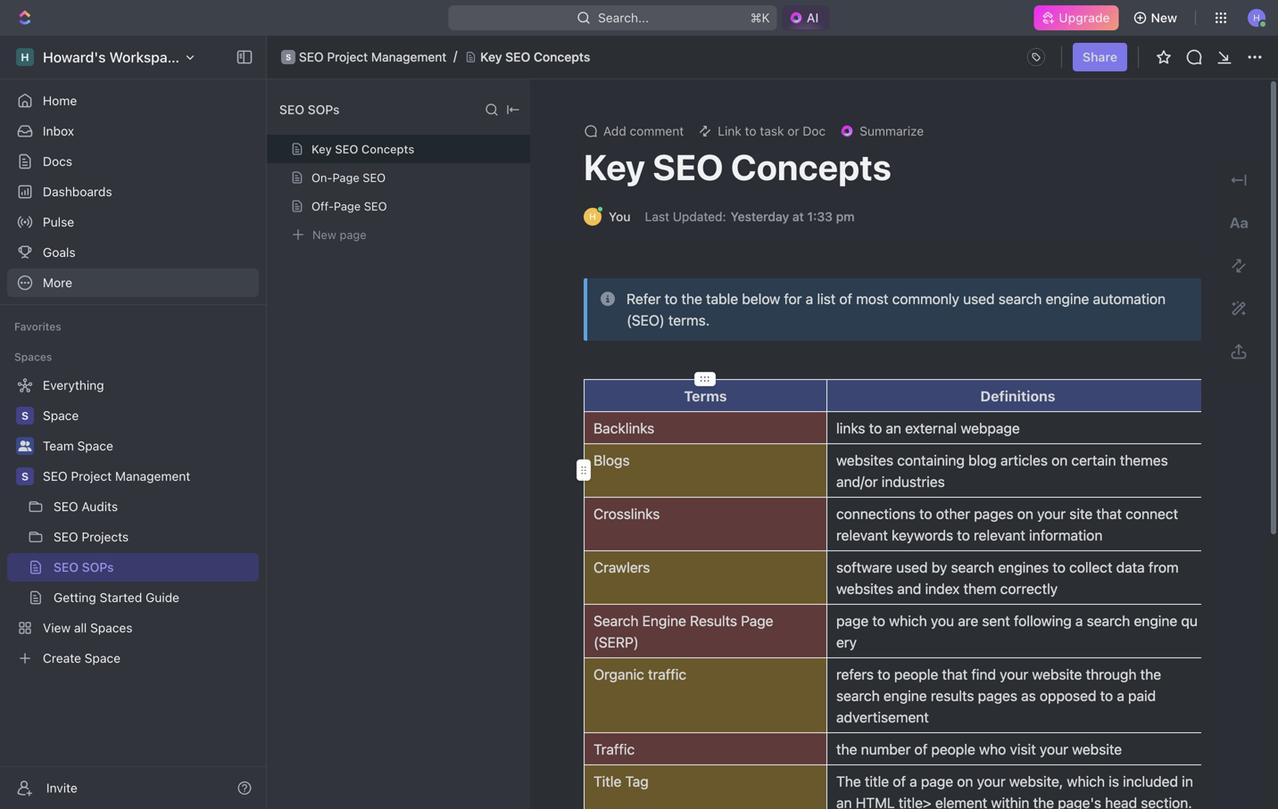 Task type: locate. For each thing, give the bounding box(es) containing it.
websites inside websites containing blog articles on certain themes and/or industries
[[837, 452, 894, 469]]

to inside dropdown button
[[745, 124, 757, 138]]

0 horizontal spatial project
[[71, 469, 112, 484]]

on
[[1052, 452, 1068, 469], [1018, 506, 1034, 523], [957, 774, 974, 791]]

engine down people
[[884, 688, 927, 705]]

page down on-page seo
[[334, 200, 361, 213]]

seo projects
[[54, 530, 129, 545]]

websites
[[837, 452, 894, 469], [837, 581, 894, 598]]

1 vertical spatial the
[[1141, 667, 1162, 683]]

0 horizontal spatial used
[[897, 559, 928, 576]]

on up information
[[1018, 506, 1034, 523]]

0 horizontal spatial sops
[[82, 560, 114, 575]]

2 vertical spatial a
[[910, 774, 918, 791]]

ery
[[837, 634, 857, 651]]

1 vertical spatial project
[[71, 469, 112, 484]]

1 vertical spatial management
[[115, 469, 190, 484]]

0 horizontal spatial engine
[[884, 688, 927, 705]]

docs
[[43, 154, 72, 169]]

0 vertical spatial that
[[1097, 506, 1122, 523]]

0 vertical spatial seo project management link
[[299, 50, 447, 65]]

0 vertical spatial the
[[682, 291, 703, 308]]

the inside the title of a page on your website, which is included in an html title> element within the page's head section.
[[1034, 795, 1055, 810]]

link to task or doc
[[718, 124, 826, 138]]

that up "results"
[[942, 667, 968, 683]]

the up terms.
[[682, 291, 703, 308]]

to
[[745, 124, 757, 138], [665, 291, 678, 308], [869, 420, 882, 437], [920, 506, 933, 523], [957, 527, 970, 544], [1053, 559, 1066, 576], [878, 667, 891, 683], [1101, 688, 1114, 705]]

0 horizontal spatial relevant
[[837, 527, 888, 544]]

engine inside refer to the table below for a list of most commonly used search engine automation (seo) terms.
[[1046, 291, 1090, 308]]

tag
[[626, 774, 649, 791]]

an inside the title of a page on your website, which is included in an html title> element within the page's head section.
[[837, 795, 852, 810]]

space down view all spaces
[[85, 651, 121, 666]]

1 websites from the top
[[837, 452, 894, 469]]

0 vertical spatial management
[[371, 50, 447, 64]]

1 horizontal spatial spaces
[[90, 621, 133, 636]]

space right team
[[77, 439, 113, 454]]

page for off-
[[334, 200, 361, 213]]

2 vertical spatial s
[[21, 471, 29, 483]]

0 horizontal spatial search
[[837, 688, 880, 705]]

0 vertical spatial project
[[327, 50, 368, 64]]

page
[[333, 171, 360, 184], [334, 200, 361, 213], [741, 613, 774, 630]]

1 vertical spatial sops
[[82, 560, 114, 575]]

more button
[[7, 269, 259, 297]]

last updated: yesterday at 1:33 pm
[[645, 209, 855, 224]]

space inside space link
[[43, 408, 79, 423]]

2 websites from the top
[[837, 581, 894, 598]]

new inside button
[[1151, 10, 1178, 25]]

1 vertical spatial your
[[1000, 667, 1029, 683]]

0 vertical spatial sops
[[308, 102, 340, 117]]

refer
[[627, 291, 661, 308]]

webpage
[[961, 420, 1020, 437]]

1 horizontal spatial management
[[371, 50, 447, 64]]

0 horizontal spatial seo sops
[[54, 560, 114, 575]]

getting started guide link
[[54, 584, 255, 613]]

to right link
[[745, 124, 757, 138]]

sops inside sidebar navigation
[[82, 560, 114, 575]]

1 vertical spatial search
[[951, 559, 995, 576]]

create space link
[[7, 645, 255, 673]]

that inside refers to people that find your website through the search engine results pages as opposed to a paid advertisement
[[942, 667, 968, 683]]

relevant
[[837, 527, 888, 544], [974, 527, 1026, 544]]

2 vertical spatial your
[[977, 774, 1006, 791]]

websites down software
[[837, 581, 894, 598]]

a inside refer to the table below for a list of most commonly used search engine automation (seo) terms.
[[806, 291, 814, 308]]

0 horizontal spatial new
[[313, 228, 337, 242]]

0 vertical spatial new
[[1151, 10, 1178, 25]]

space for team
[[77, 439, 113, 454]]

1 horizontal spatial new
[[1151, 10, 1178, 25]]

create space
[[43, 651, 121, 666]]

0 vertical spatial on
[[1052, 452, 1068, 469]]

0 vertical spatial page
[[333, 171, 360, 184]]

space up team
[[43, 408, 79, 423]]

0 horizontal spatial seo project management link
[[43, 463, 255, 491]]

a left paid
[[1117, 688, 1125, 705]]

pages right other
[[974, 506, 1014, 523]]

a right for
[[806, 291, 814, 308]]

the
[[682, 291, 703, 308], [1141, 667, 1162, 683], [1034, 795, 1055, 810]]

used right commonly
[[964, 291, 995, 308]]

1 vertical spatial seo sops
[[54, 560, 114, 575]]

list
[[817, 291, 836, 308]]

1 vertical spatial websites
[[837, 581, 894, 598]]

them
[[964, 581, 997, 598]]

find
[[972, 667, 996, 683]]

1 horizontal spatial used
[[964, 291, 995, 308]]

sops down seo projects
[[82, 560, 114, 575]]

websites up and/or
[[837, 452, 894, 469]]

getting
[[54, 591, 96, 605]]

through
[[1086, 667, 1137, 683]]

1 horizontal spatial the
[[1034, 795, 1055, 810]]

1 horizontal spatial that
[[1097, 506, 1122, 523]]

on left "certain"
[[1052, 452, 1068, 469]]

an left external at the bottom
[[886, 420, 902, 437]]

1 vertical spatial an
[[837, 795, 852, 810]]

0 vertical spatial h
[[1254, 12, 1261, 23]]

organic
[[594, 667, 645, 683]]

projects
[[82, 530, 129, 545]]

0 vertical spatial page
[[340, 228, 367, 242]]

0 horizontal spatial a
[[806, 291, 814, 308]]

1 horizontal spatial key
[[481, 50, 502, 64]]

1 vertical spatial a
[[1117, 688, 1125, 705]]

0 horizontal spatial an
[[837, 795, 852, 810]]

1 horizontal spatial project
[[327, 50, 368, 64]]

dropdown menu image
[[1022, 43, 1051, 71]]

of right title
[[893, 774, 906, 791]]

pulse
[[43, 215, 74, 229]]

0 vertical spatial spaces
[[14, 351, 52, 363]]

engine left automation
[[1046, 291, 1090, 308]]

everything link
[[7, 371, 255, 400]]

1 horizontal spatial on
[[1018, 506, 1034, 523]]

software used by search engines to collect data from websites and index them correctly
[[837, 559, 1183, 598]]

2 vertical spatial on
[[957, 774, 974, 791]]

page right results
[[741, 613, 774, 630]]

pages
[[974, 506, 1014, 523], [978, 688, 1018, 705]]

1 horizontal spatial sops
[[308, 102, 340, 117]]

2 horizontal spatial search
[[999, 291, 1042, 308]]

2 horizontal spatial the
[[1141, 667, 1162, 683]]

2 horizontal spatial h
[[1254, 12, 1261, 23]]

h button
[[1243, 4, 1271, 32]]

to right refer
[[665, 291, 678, 308]]

engine inside refers to people that find your website through the search engine results pages as opposed to a paid advertisement
[[884, 688, 927, 705]]

s for space
[[21, 410, 29, 422]]

0 vertical spatial your
[[1038, 506, 1066, 523]]

2 horizontal spatial on
[[1052, 452, 1068, 469]]

1 vertical spatial new
[[313, 228, 337, 242]]

your inside refers to people that find your website through the search engine results pages as opposed to a paid advertisement
[[1000, 667, 1029, 683]]

seo sops inside sidebar navigation
[[54, 560, 114, 575]]

2 horizontal spatial a
[[1117, 688, 1125, 705]]

2 vertical spatial h
[[589, 212, 596, 222]]

relevant down connections
[[837, 527, 888, 544]]

search...
[[598, 10, 649, 25]]

2 vertical spatial the
[[1034, 795, 1055, 810]]

page up the off-page seo
[[333, 171, 360, 184]]

s
[[286, 52, 291, 62], [21, 410, 29, 422], [21, 471, 29, 483]]

0 vertical spatial websites
[[837, 452, 894, 469]]

comment
[[630, 124, 684, 138]]

page up title> on the right of page
[[921, 774, 954, 791]]

last
[[645, 209, 670, 224]]

results
[[931, 688, 975, 705]]

a up title> on the right of page
[[910, 774, 918, 791]]

your up within
[[977, 774, 1006, 791]]

on for pages
[[1018, 506, 1034, 523]]

the down website,
[[1034, 795, 1055, 810]]

at
[[793, 209, 804, 224]]

on inside websites containing blog articles on certain themes and/or industries
[[1052, 452, 1068, 469]]

1 vertical spatial used
[[897, 559, 928, 576]]

paid
[[1129, 688, 1156, 705]]

spaces
[[14, 351, 52, 363], [90, 621, 133, 636]]

0 horizontal spatial on
[[957, 774, 974, 791]]

html
[[856, 795, 895, 810]]

commonly
[[893, 291, 960, 308]]

a
[[806, 291, 814, 308], [1117, 688, 1125, 705], [910, 774, 918, 791]]

page down the off-page seo
[[340, 228, 367, 242]]

engine
[[1046, 291, 1090, 308], [884, 688, 927, 705]]

below
[[742, 291, 781, 308]]

management inside sidebar navigation
[[115, 469, 190, 484]]

1 vertical spatial h
[[21, 51, 29, 63]]

key
[[481, 50, 502, 64], [312, 142, 332, 156], [584, 146, 645, 188]]

the up paid
[[1141, 667, 1162, 683]]

1 horizontal spatial seo project management link
[[299, 50, 447, 65]]

within
[[991, 795, 1030, 810]]

1 horizontal spatial relevant
[[974, 527, 1026, 544]]

as
[[1022, 688, 1036, 705]]

1 vertical spatial of
[[893, 774, 906, 791]]

1 horizontal spatial a
[[910, 774, 918, 791]]

dashboards link
[[7, 178, 259, 206]]

automation
[[1093, 291, 1166, 308]]

relevant up engines
[[974, 527, 1026, 544]]

new right upgrade
[[1151, 10, 1178, 25]]

circle info image
[[601, 292, 615, 306]]

1 vertical spatial page
[[334, 200, 361, 213]]

on-
[[312, 171, 333, 184]]

of
[[840, 291, 853, 308], [893, 774, 906, 791]]

new button
[[1126, 4, 1188, 32]]

on inside connections to other pages on your site that connect relevant keywords to relevant information
[[1018, 506, 1034, 523]]

backlinks
[[594, 420, 655, 437]]

1 horizontal spatial concepts
[[534, 50, 590, 64]]

the title of a page on your website, which is included in an html title> element within the page's head section.
[[837, 774, 1197, 810]]

sops down s seo project management
[[308, 102, 340, 117]]

tree
[[7, 371, 259, 673]]

1 horizontal spatial an
[[886, 420, 902, 437]]

1 vertical spatial that
[[942, 667, 968, 683]]

1 vertical spatial s
[[21, 410, 29, 422]]

your up information
[[1038, 506, 1066, 523]]

1 vertical spatial space
[[77, 439, 113, 454]]

your
[[1038, 506, 1066, 523], [1000, 667, 1029, 683], [977, 774, 1006, 791]]

space inside team space link
[[77, 439, 113, 454]]

1:33
[[808, 209, 833, 224]]

on up element
[[957, 774, 974, 791]]

1 vertical spatial page
[[921, 774, 954, 791]]

yesterday
[[731, 209, 789, 224]]

site
[[1070, 506, 1093, 523]]

an down the
[[837, 795, 852, 810]]

0 vertical spatial a
[[806, 291, 814, 308]]

seo sops down seo projects
[[54, 560, 114, 575]]

more
[[43, 275, 72, 290]]

2 vertical spatial space
[[85, 651, 121, 666]]

1 vertical spatial on
[[1018, 506, 1034, 523]]

collect
[[1070, 559, 1113, 576]]

to right links
[[869, 420, 882, 437]]

0 vertical spatial used
[[964, 291, 995, 308]]

pages inside refers to people that find your website through the search engine results pages as opposed to a paid advertisement
[[978, 688, 1018, 705]]

search
[[999, 291, 1042, 308], [951, 559, 995, 576], [837, 688, 880, 705]]

tree inside sidebar navigation
[[7, 371, 259, 673]]

2 vertical spatial search
[[837, 688, 880, 705]]

1 vertical spatial engine
[[884, 688, 927, 705]]

used
[[964, 291, 995, 308], [897, 559, 928, 576]]

a inside refers to people that find your website through the search engine results pages as opposed to a paid advertisement
[[1117, 688, 1125, 705]]

new page
[[313, 228, 367, 242]]

1 horizontal spatial of
[[893, 774, 906, 791]]

2 vertical spatial page
[[741, 613, 774, 630]]

websites containing blog articles on certain themes and/or industries
[[837, 452, 1172, 491]]

0 vertical spatial s
[[286, 52, 291, 62]]

1 horizontal spatial engine
[[1046, 291, 1090, 308]]

seo project management link
[[299, 50, 447, 65], [43, 463, 255, 491]]

0 horizontal spatial that
[[942, 667, 968, 683]]

page for on-
[[333, 171, 360, 184]]

spaces down getting started guide
[[90, 621, 133, 636]]

0 vertical spatial of
[[840, 291, 853, 308]]

new down off-
[[313, 228, 337, 242]]

websites inside software used by search engines to collect data from websites and index them correctly
[[837, 581, 894, 598]]

that right "site"
[[1097, 506, 1122, 523]]

software
[[837, 559, 893, 576]]

the
[[837, 774, 861, 791]]

0 vertical spatial engine
[[1046, 291, 1090, 308]]

tree containing everything
[[7, 371, 259, 673]]

space inside "create space" link
[[85, 651, 121, 666]]

link to task or doc button
[[691, 119, 833, 144]]

your inside connections to other pages on your site that connect relevant keywords to relevant information
[[1038, 506, 1066, 523]]

audits
[[82, 500, 118, 514]]

0 vertical spatial pages
[[974, 506, 1014, 523]]

sops
[[308, 102, 340, 117], [82, 560, 114, 575]]

page to which you are sent following a search engine qu ery
[[837, 613, 1198, 651]]

share
[[1083, 50, 1118, 64]]

favorites button
[[7, 316, 69, 338]]

0 horizontal spatial of
[[840, 291, 853, 308]]

0 horizontal spatial the
[[682, 291, 703, 308]]

0 vertical spatial search
[[999, 291, 1042, 308]]

pages down find
[[978, 688, 1018, 705]]

1 vertical spatial pages
[[978, 688, 1018, 705]]

used up and
[[897, 559, 928, 576]]

spaces down 'favorites' button
[[14, 351, 52, 363]]

title>
[[899, 795, 932, 810]]

to left 'collect'
[[1053, 559, 1066, 576]]

refers
[[837, 667, 874, 683]]

0 horizontal spatial management
[[115, 469, 190, 484]]

organic traffic
[[594, 667, 687, 683]]

data
[[1117, 559, 1145, 576]]

seo sops up on-
[[279, 102, 340, 117]]

used inside refer to the table below for a list of most commonly used search engine automation (seo) terms.
[[964, 291, 995, 308]]

of right list
[[840, 291, 853, 308]]

your up as
[[1000, 667, 1029, 683]]



Task type: describe. For each thing, give the bounding box(es) containing it.
page inside the search engine results page (serp)
[[741, 613, 774, 630]]

all
[[74, 621, 87, 636]]

head
[[1106, 795, 1138, 810]]

0 horizontal spatial page
[[340, 228, 367, 242]]

crawlers
[[594, 559, 650, 576]]

inbox
[[43, 124, 74, 138]]

team space link
[[43, 432, 255, 461]]

connect
[[1126, 506, 1179, 523]]

or
[[788, 124, 800, 138]]

themes
[[1120, 452, 1168, 469]]

on inside the title of a page on your website, which is included in an html title> element within the page's head section.
[[957, 774, 974, 791]]

of inside refer to the table below for a list of most commonly used search engine automation (seo) terms.
[[840, 291, 853, 308]]

started
[[100, 591, 142, 605]]

new for new
[[1151, 10, 1178, 25]]

seo audits link
[[54, 493, 255, 521]]

0 vertical spatial seo sops
[[279, 102, 340, 117]]

off-page seo
[[312, 200, 387, 213]]

updated:
[[673, 209, 726, 224]]

off-
[[312, 200, 334, 213]]

team space
[[43, 439, 113, 454]]

information
[[1030, 527, 1103, 544]]

articles
[[1001, 452, 1048, 469]]

upgrade link
[[1034, 5, 1119, 30]]

page inside the title of a page on your website, which is included in an html title> element within the page's head section.
[[921, 774, 954, 791]]

dashboards
[[43, 184, 112, 199]]

search engine results page (serp)
[[594, 613, 777, 651]]

the inside refer to the table below for a list of most commonly used search engine automation (seo) terms.
[[682, 291, 703, 308]]

on for articles
[[1052, 452, 1068, 469]]

1 relevant from the left
[[837, 527, 888, 544]]

included
[[1123, 774, 1179, 791]]

search
[[594, 613, 639, 630]]

people
[[895, 667, 939, 683]]

you
[[609, 209, 631, 224]]

crosslinks
[[594, 506, 660, 523]]

links
[[837, 420, 866, 437]]

upgrade
[[1059, 10, 1110, 25]]

website
[[1033, 667, 1083, 683]]

to inside refer to the table below for a list of most commonly used search engine automation (seo) terms.
[[665, 291, 678, 308]]

view all spaces link
[[7, 614, 255, 643]]

howard's workspace
[[43, 49, 183, 66]]

traffic
[[648, 667, 687, 683]]

to inside software used by search engines to collect data from websites and index them correctly
[[1053, 559, 1066, 576]]

1 vertical spatial spaces
[[90, 621, 133, 636]]

2 relevant from the left
[[974, 527, 1026, 544]]

element
[[936, 795, 988, 810]]

certain
[[1072, 452, 1117, 469]]

(serp)
[[594, 634, 639, 651]]

goals link
[[7, 238, 259, 267]]

title
[[594, 774, 622, 791]]

search inside refer to the table below for a list of most commonly used search engine automation (seo) terms.
[[999, 291, 1042, 308]]

containing
[[898, 452, 965, 469]]

0 vertical spatial an
[[886, 420, 902, 437]]

pm
[[836, 209, 855, 224]]

inbox link
[[7, 117, 259, 146]]

seo projects link
[[54, 523, 255, 552]]

h inside dropdown button
[[1254, 12, 1261, 23]]

refer to the table below for a list of most commonly used search engine automation (seo) terms.
[[627, 291, 1170, 329]]

is
[[1109, 774, 1120, 791]]

s inside s seo project management
[[286, 52, 291, 62]]

add comment
[[604, 124, 684, 138]]

project inside "tree"
[[71, 469, 112, 484]]

pages inside connections to other pages on your site that connect relevant keywords to relevant information
[[974, 506, 1014, 523]]

title tag
[[594, 774, 649, 791]]

howard's workspace, , element
[[16, 48, 34, 66]]

a inside the title of a page on your website, which is included in an html title> element within the page's head section.
[[910, 774, 918, 791]]

home link
[[7, 87, 259, 115]]

your for on
[[1038, 506, 1066, 523]]

doc
[[803, 124, 826, 138]]

to down other
[[957, 527, 970, 544]]

link
[[718, 124, 742, 138]]

(seo)
[[627, 312, 665, 329]]

add
[[604, 124, 627, 138]]

view all spaces
[[43, 621, 133, 636]]

advertisement
[[837, 709, 929, 726]]

user group image
[[18, 441, 32, 452]]

s seo project management
[[286, 50, 447, 64]]

and/or
[[837, 474, 878, 491]]

seo audits
[[54, 500, 118, 514]]

seo project management, , element
[[16, 468, 34, 486]]

used inside software used by search engines to collect data from websites and index them correctly
[[897, 559, 928, 576]]

to up keywords
[[920, 506, 933, 523]]

page to which you are sent following a search engine qu
[[837, 613, 1198, 630]]

title
[[865, 774, 889, 791]]

space, , element
[[16, 407, 34, 425]]

2 horizontal spatial key
[[584, 146, 645, 188]]

of inside the title of a page on your website, which is included in an html title> element within the page's head section.
[[893, 774, 906, 791]]

traffic
[[594, 742, 635, 758]]

search inside refers to people that find your website through the search engine results pages as opposed to a paid advertisement
[[837, 688, 880, 705]]

create
[[43, 651, 81, 666]]

0 horizontal spatial concepts
[[362, 142, 415, 156]]

everything
[[43, 378, 104, 393]]

1 horizontal spatial h
[[589, 212, 596, 222]]

sidebar navigation
[[0, 36, 271, 810]]

for
[[784, 291, 802, 308]]

external
[[906, 420, 957, 437]]

ai button
[[782, 5, 830, 30]]

the inside refers to people that find your website through the search engine results pages as opposed to a paid advertisement
[[1141, 667, 1162, 683]]

your inside the title of a page on your website, which is included in an html title> element within the page's head section.
[[977, 774, 1006, 791]]

on-page seo
[[312, 171, 386, 184]]

most
[[856, 291, 889, 308]]

to right refers
[[878, 667, 891, 683]]

pulse link
[[7, 208, 259, 237]]

view
[[43, 621, 71, 636]]

1 vertical spatial seo project management link
[[43, 463, 255, 491]]

engines
[[999, 559, 1049, 576]]

h inside 'element'
[[21, 51, 29, 63]]

0 horizontal spatial spaces
[[14, 351, 52, 363]]

links to an external webpage
[[837, 420, 1020, 437]]

0 horizontal spatial key
[[312, 142, 332, 156]]

ai
[[807, 10, 819, 25]]

that inside connections to other pages on your site that connect relevant keywords to relevant information
[[1097, 506, 1122, 523]]

connections to other pages on your site that connect relevant keywords to relevant information
[[837, 506, 1182, 544]]

to down through
[[1101, 688, 1114, 705]]

docs link
[[7, 147, 259, 176]]

invite
[[46, 781, 77, 796]]

s for seo project management
[[21, 471, 29, 483]]

industries
[[882, 474, 945, 491]]

search inside software used by search engines to collect data from websites and index them correctly
[[951, 559, 995, 576]]

other
[[936, 506, 971, 523]]

2 horizontal spatial concepts
[[731, 146, 892, 188]]

blogs
[[594, 452, 630, 469]]

space for create
[[85, 651, 121, 666]]

new for new page
[[313, 228, 337, 242]]

which
[[1067, 774, 1105, 791]]

your for find
[[1000, 667, 1029, 683]]



Task type: vqa. For each thing, say whether or not it's contained in the screenshot.
Share
yes



